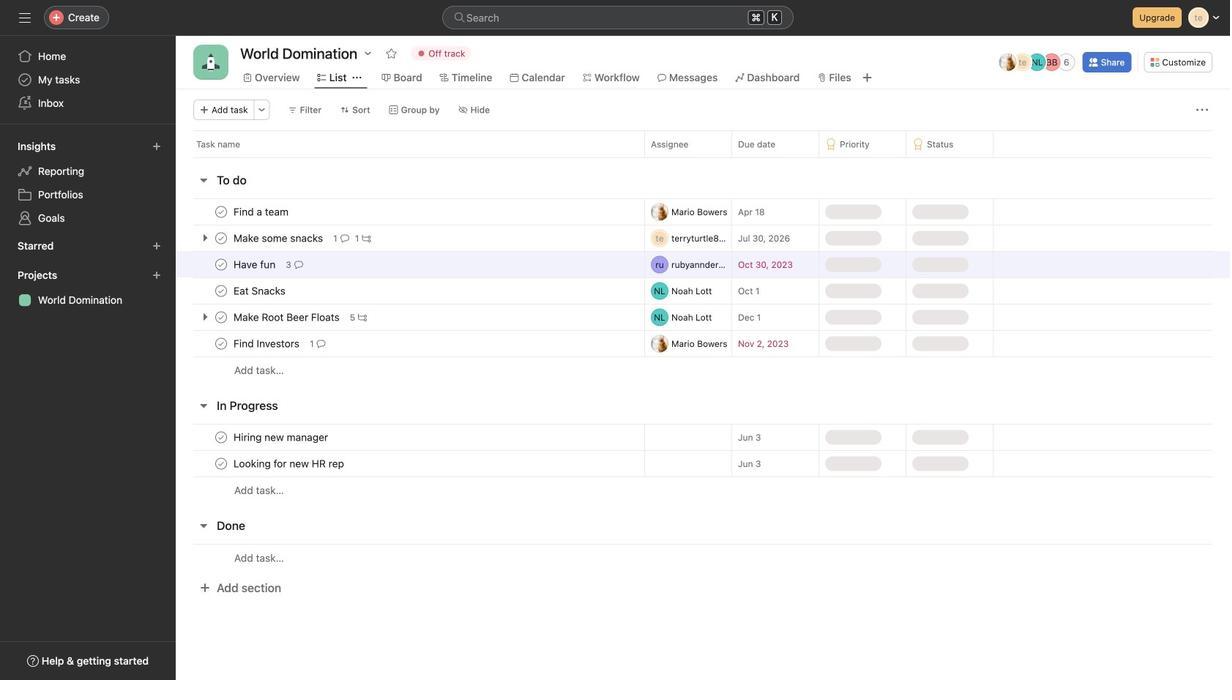 Task type: locate. For each thing, give the bounding box(es) containing it.
eat snacks cell
[[176, 278, 644, 305]]

4 mark complete image from the top
[[212, 335, 230, 353]]

3 mark complete checkbox from the top
[[212, 309, 230, 326]]

task name text field for mark complete checkbox inside the eat snacks cell
[[231, 284, 290, 298]]

find investors cell
[[176, 330, 644, 357]]

0 vertical spatial mark complete checkbox
[[212, 203, 230, 221]]

mark complete image for expand subtask list for the task make some snacks 'image'
[[212, 230, 230, 247]]

3 mark complete image from the top
[[212, 455, 230, 473]]

Task name text field
[[231, 231, 327, 246], [231, 257, 280, 272], [231, 336, 304, 351], [231, 430, 333, 445], [231, 457, 349, 471]]

mark complete image
[[212, 230, 230, 247], [212, 309, 230, 326], [212, 455, 230, 473]]

task name text field for find investors cell's mark complete image
[[231, 336, 304, 351]]

Mark complete checkbox
[[212, 203, 230, 221], [212, 256, 230, 274], [212, 309, 230, 326]]

mark complete image
[[212, 203, 230, 221], [212, 256, 230, 274], [212, 282, 230, 300], [212, 335, 230, 353], [212, 429, 230, 446]]

1 vertical spatial collapse task list for this group image
[[198, 520, 209, 532]]

mark complete image inside make root beer floats cell
[[212, 309, 230, 326]]

1 comment image
[[340, 234, 349, 243]]

mark complete checkbox inside looking for new hr rep cell
[[212, 455, 230, 473]]

row
[[176, 130, 1230, 157], [193, 157, 1213, 158], [176, 198, 1230, 226], [176, 225, 1230, 252], [176, 251, 1230, 278], [176, 278, 1230, 305], [176, 304, 1230, 331], [176, 330, 1230, 357], [176, 357, 1230, 384], [176, 424, 1230, 451], [176, 450, 1230, 477], [176, 477, 1230, 504], [176, 544, 1230, 572]]

Mark complete checkbox
[[212, 230, 230, 247], [212, 282, 230, 300], [212, 335, 230, 353], [212, 429, 230, 446], [212, 455, 230, 473]]

new insights image
[[152, 142, 161, 151]]

None field
[[442, 6, 794, 29]]

mark complete checkbox inside have fun cell
[[212, 256, 230, 274]]

1 mark complete checkbox from the top
[[212, 230, 230, 247]]

2 vertical spatial mark complete image
[[212, 455, 230, 473]]

more actions image
[[1197, 104, 1208, 116], [257, 105, 266, 114]]

1 mark complete image from the top
[[212, 230, 230, 247]]

Search tasks, projects, and more text field
[[442, 6, 794, 29]]

mark complete checkbox for eat snacks cell
[[212, 282, 230, 300]]

2 task name text field from the top
[[231, 284, 290, 298]]

task name text field inside find a team cell
[[231, 205, 293, 219]]

looking for new hr rep cell
[[176, 450, 644, 477]]

0 vertical spatial mark complete image
[[212, 230, 230, 247]]

2 vertical spatial task name text field
[[231, 310, 344, 325]]

1 task name text field from the top
[[231, 231, 327, 246]]

2 mark complete checkbox from the top
[[212, 282, 230, 300]]

tab actions image
[[353, 73, 361, 82]]

1 vertical spatial mark complete image
[[212, 309, 230, 326]]

2 task name text field from the top
[[231, 257, 280, 272]]

1 task name text field from the top
[[231, 205, 293, 219]]

add to starred image
[[385, 48, 397, 59]]

task name text field inside find investors cell
[[231, 336, 304, 351]]

3 task name text field from the top
[[231, 310, 344, 325]]

mark complete checkbox inside find a team cell
[[212, 203, 230, 221]]

task name text field inside make some snacks cell
[[231, 231, 327, 246]]

0 vertical spatial collapse task list for this group image
[[198, 174, 209, 186]]

1 vertical spatial mark complete checkbox
[[212, 256, 230, 274]]

mark complete image inside find a team cell
[[212, 203, 230, 221]]

task name text field inside have fun cell
[[231, 257, 280, 272]]

5 mark complete image from the top
[[212, 429, 230, 446]]

task name text field inside eat snacks cell
[[231, 284, 290, 298]]

2 mark complete image from the top
[[212, 256, 230, 274]]

1 comment image
[[317, 339, 326, 348]]

mark complete image inside have fun cell
[[212, 256, 230, 274]]

1 mark complete image from the top
[[212, 203, 230, 221]]

task name text field inside hiring new manager cell
[[231, 430, 333, 445]]

5 task name text field from the top
[[231, 457, 349, 471]]

2 mark complete image from the top
[[212, 309, 230, 326]]

mark complete image inside eat snacks cell
[[212, 282, 230, 300]]

3 task name text field from the top
[[231, 336, 304, 351]]

mark complete image for find a team cell
[[212, 203, 230, 221]]

mark complete checkbox inside hiring new manager cell
[[212, 429, 230, 446]]

3 mark complete image from the top
[[212, 282, 230, 300]]

2 vertical spatial mark complete checkbox
[[212, 309, 230, 326]]

add tab image
[[862, 72, 873, 83]]

mark complete checkbox inside find investors cell
[[212, 335, 230, 353]]

4 mark complete checkbox from the top
[[212, 429, 230, 446]]

header to do tree grid
[[176, 198, 1230, 384]]

mark complete image inside hiring new manager cell
[[212, 429, 230, 446]]

5 mark complete checkbox from the top
[[212, 455, 230, 473]]

mark complete checkbox for have fun cell
[[212, 256, 230, 274]]

Task name text field
[[231, 205, 293, 219], [231, 284, 290, 298], [231, 310, 344, 325]]

task name text field inside looking for new hr rep cell
[[231, 457, 349, 471]]

2 mark complete checkbox from the top
[[212, 256, 230, 274]]

mark complete checkbox inside eat snacks cell
[[212, 282, 230, 300]]

status field for make root beer floats cell
[[906, 304, 994, 331]]

1 horizontal spatial more actions image
[[1197, 104, 1208, 116]]

5 subtasks image
[[358, 313, 367, 322]]

1 vertical spatial task name text field
[[231, 284, 290, 298]]

task name text field for mark complete image inside the have fun cell
[[231, 257, 280, 272]]

mark complete image for eat snacks cell
[[212, 282, 230, 300]]

0 vertical spatial task name text field
[[231, 205, 293, 219]]

3 mark complete checkbox from the top
[[212, 335, 230, 353]]

mark complete checkbox inside make some snacks cell
[[212, 230, 230, 247]]

projects element
[[0, 262, 176, 315]]

new project or portfolio image
[[152, 271, 161, 280]]

collapse task list for this group image
[[198, 174, 209, 186], [198, 520, 209, 532]]

mark complete image for have fun cell
[[212, 256, 230, 274]]

global element
[[0, 36, 176, 124]]

4 task name text field from the top
[[231, 430, 333, 445]]

1 mark complete checkbox from the top
[[212, 203, 230, 221]]

mark complete checkbox for hiring new manager cell at the bottom of page
[[212, 429, 230, 446]]

mark complete image for find investors cell
[[212, 335, 230, 353]]



Task type: describe. For each thing, give the bounding box(es) containing it.
mark complete image for hiring new manager cell at the bottom of page
[[212, 429, 230, 446]]

mark complete image for expand subtask list for the task make root beer floats icon
[[212, 309, 230, 326]]

mark complete image inside looking for new hr rep cell
[[212, 455, 230, 473]]

header in progress tree grid
[[176, 424, 1230, 504]]

collapse task list for this group image
[[198, 400, 209, 412]]

hide sidebar image
[[19, 12, 31, 23]]

1 subtask image
[[362, 234, 371, 243]]

expand subtask list for the task make root beer floats image
[[199, 311, 211, 323]]

rocket image
[[202, 53, 220, 71]]

mark complete checkbox for find investors cell
[[212, 335, 230, 353]]

make root beer floats cell
[[176, 304, 644, 331]]

mark complete checkbox for find a team cell
[[212, 203, 230, 221]]

1 collapse task list for this group image from the top
[[198, 174, 209, 186]]

insights element
[[0, 133, 176, 233]]

task name text field for mark complete option within the find a team cell
[[231, 205, 293, 219]]

task name text field inside make root beer floats cell
[[231, 310, 344, 325]]

hiring new manager cell
[[176, 424, 644, 451]]

find a team cell
[[176, 198, 644, 226]]

mark complete checkbox inside make root beer floats cell
[[212, 309, 230, 326]]

expand subtask list for the task make some snacks image
[[199, 232, 211, 244]]

0 horizontal spatial more actions image
[[257, 105, 266, 114]]

3 comments image
[[294, 260, 303, 269]]

have fun cell
[[176, 251, 644, 278]]

add items to starred image
[[152, 242, 161, 250]]

task name text field for mark complete image in hiring new manager cell
[[231, 430, 333, 445]]

2 collapse task list for this group image from the top
[[198, 520, 209, 532]]

mark complete checkbox for looking for new hr rep cell
[[212, 455, 230, 473]]

make some snacks cell
[[176, 225, 644, 252]]



Task type: vqa. For each thing, say whether or not it's contained in the screenshot.
Mark complete checkbox inside the 'Looking for new HR rep' cell Mark complete image
yes



